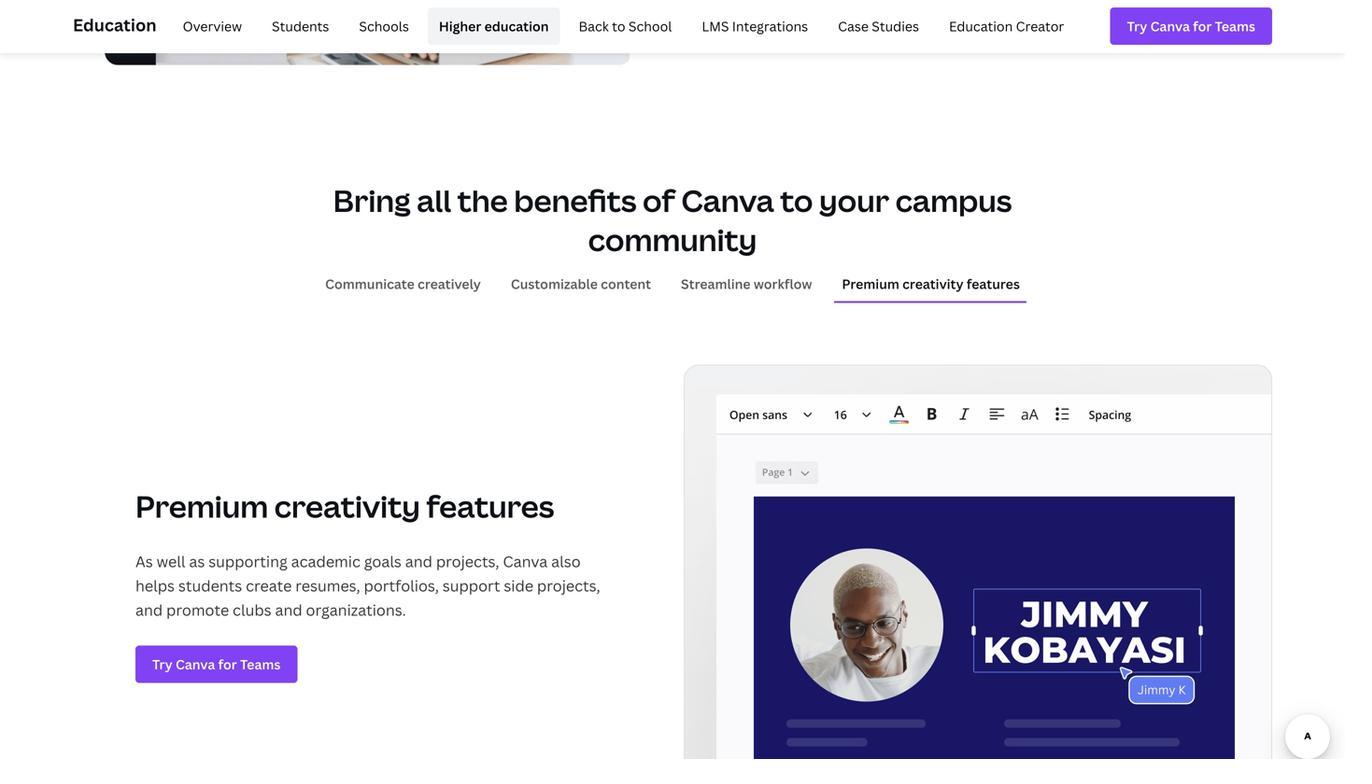 Task type: vqa. For each thing, say whether or not it's contained in the screenshot.
the right Premium
yes



Task type: describe. For each thing, give the bounding box(es) containing it.
case studies link
[[827, 7, 930, 45]]

workflow
[[754, 275, 812, 293]]

higher
[[439, 17, 481, 35]]

support
[[443, 576, 500, 596]]

organizations.
[[306, 600, 406, 620]]

communicate creatively
[[325, 275, 481, 293]]

schools link
[[348, 7, 420, 45]]

academic
[[291, 551, 360, 572]]

school
[[629, 17, 672, 35]]

0 vertical spatial projects,
[[436, 551, 499, 572]]

1 horizontal spatial projects,
[[537, 576, 600, 596]]

all
[[417, 180, 451, 221]]

back to school
[[579, 17, 672, 35]]

0 horizontal spatial and
[[135, 600, 163, 620]]

goals
[[364, 551, 402, 572]]

clubs
[[233, 600, 271, 620]]

case studies
[[838, 17, 919, 35]]

canva inside bring all the benefits of canva to your campus community
[[681, 180, 774, 221]]

premium creativity features inside 'button'
[[842, 275, 1020, 293]]

helps
[[135, 576, 175, 596]]

premium creativity features button
[[835, 267, 1027, 301]]

back to school link
[[567, 7, 683, 45]]

1 vertical spatial premium creativity features
[[135, 486, 554, 527]]

as well as supporting academic goals and projects, canva also helps students create resumes, portfolios, support side projects, and promote clubs and organizations.
[[135, 551, 600, 620]]

education
[[484, 17, 549, 35]]

streamline
[[681, 275, 751, 293]]

education creator link
[[938, 7, 1075, 45]]

case
[[838, 17, 869, 35]]

higher education
[[439, 17, 549, 35]]

2 horizontal spatial and
[[405, 551, 432, 572]]

lms
[[702, 17, 729, 35]]

streamline workflow
[[681, 275, 812, 293]]

customizable
[[511, 275, 598, 293]]

lms integrations
[[702, 17, 808, 35]]

communicate
[[325, 275, 415, 293]]

back
[[579, 17, 609, 35]]

streamline workflow button
[[674, 267, 820, 301]]

customizable content
[[511, 275, 651, 293]]

0 horizontal spatial creativity
[[274, 486, 420, 527]]

integrations
[[732, 17, 808, 35]]

your
[[819, 180, 889, 221]]

benefits
[[514, 180, 637, 221]]

promote
[[166, 600, 229, 620]]

overview
[[183, 17, 242, 35]]

resumes,
[[295, 576, 360, 596]]

education creator
[[949, 17, 1064, 35]]

communicate creatively button
[[318, 267, 488, 301]]



Task type: locate. For each thing, give the bounding box(es) containing it.
0 horizontal spatial projects,
[[436, 551, 499, 572]]

0 vertical spatial features
[[967, 275, 1020, 293]]

1 horizontal spatial features
[[967, 275, 1020, 293]]

creativity up academic
[[274, 486, 420, 527]]

1 vertical spatial features
[[426, 486, 554, 527]]

and down create
[[275, 600, 302, 620]]

education element
[[73, 0, 1272, 52]]

canva right of
[[681, 180, 774, 221]]

education
[[73, 14, 157, 36], [949, 17, 1013, 35]]

projects, down "also"
[[537, 576, 600, 596]]

and up the portfolios,
[[405, 551, 432, 572]]

and down helps
[[135, 600, 163, 620]]

1 vertical spatial canva
[[503, 551, 548, 572]]

1 horizontal spatial creativity
[[902, 275, 964, 293]]

creatively
[[418, 275, 481, 293]]

premium creativity features
[[842, 275, 1020, 293], [135, 486, 554, 527]]

to right back
[[612, 17, 625, 35]]

menu bar
[[164, 7, 1075, 45]]

higher education link
[[428, 7, 560, 45]]

premium creativity features down campus
[[842, 275, 1020, 293]]

side
[[504, 576, 533, 596]]

0 vertical spatial premium creativity features
[[842, 275, 1020, 293]]

the
[[457, 180, 508, 221]]

studies
[[872, 17, 919, 35]]

creativity inside 'button'
[[902, 275, 964, 293]]

to left your
[[780, 180, 813, 221]]

students link
[[261, 7, 340, 45]]

bring
[[333, 180, 411, 221]]

to
[[612, 17, 625, 35], [780, 180, 813, 221]]

1 vertical spatial premium
[[135, 486, 268, 527]]

creator
[[1016, 17, 1064, 35]]

overview link
[[171, 7, 253, 45]]

lms integrations link
[[691, 7, 819, 45]]

0 horizontal spatial features
[[426, 486, 554, 527]]

supporting
[[208, 551, 288, 572]]

premium creativity features up academic
[[135, 486, 554, 527]]

campus
[[895, 180, 1012, 221]]

1 horizontal spatial to
[[780, 180, 813, 221]]

creativity down campus
[[902, 275, 964, 293]]

portfolios,
[[364, 576, 439, 596]]

menu bar containing overview
[[164, 7, 1075, 45]]

education for education
[[73, 14, 157, 36]]

as
[[135, 551, 153, 572]]

0 horizontal spatial premium creativity features
[[135, 486, 554, 527]]

well
[[157, 551, 185, 572]]

1 vertical spatial creativity
[[274, 486, 420, 527]]

1 vertical spatial to
[[780, 180, 813, 221]]

1 horizontal spatial and
[[275, 600, 302, 620]]

creativity
[[902, 275, 964, 293], [274, 486, 420, 527]]

presentation template image
[[684, 365, 1272, 759]]

0 vertical spatial creativity
[[902, 275, 964, 293]]

projects, up support on the bottom left
[[436, 551, 499, 572]]

canva up side
[[503, 551, 548, 572]]

of
[[643, 180, 675, 221]]

canva inside as well as supporting academic goals and projects, canva also helps students create resumes, portfolios, support side projects, and promote clubs and organizations.
[[503, 551, 548, 572]]

schools
[[359, 17, 409, 35]]

education for education creator
[[949, 17, 1013, 35]]

0 horizontal spatial premium
[[135, 486, 268, 527]]

1 horizontal spatial canva
[[681, 180, 774, 221]]

also
[[551, 551, 581, 572]]

bring all the benefits of canva to your campus community
[[333, 180, 1012, 260]]

1 horizontal spatial premium
[[842, 275, 899, 293]]

content
[[601, 275, 651, 293]]

0 vertical spatial canva
[[681, 180, 774, 221]]

as
[[189, 551, 205, 572]]

to inside education element
[[612, 17, 625, 35]]

canva
[[681, 180, 774, 221], [503, 551, 548, 572]]

1 horizontal spatial premium creativity features
[[842, 275, 1020, 293]]

premium
[[842, 275, 899, 293], [135, 486, 268, 527]]

0 horizontal spatial education
[[73, 14, 157, 36]]

students
[[272, 17, 329, 35]]

premium down your
[[842, 275, 899, 293]]

to inside bring all the benefits of canva to your campus community
[[780, 180, 813, 221]]

1 vertical spatial projects,
[[537, 576, 600, 596]]

customizable content button
[[503, 267, 659, 301]]

features inside 'button'
[[967, 275, 1020, 293]]

features
[[967, 275, 1020, 293], [426, 486, 554, 527]]

premium inside premium creativity features 'button'
[[842, 275, 899, 293]]

menu bar inside education element
[[164, 7, 1075, 45]]

community
[[588, 219, 757, 260]]

0 vertical spatial to
[[612, 17, 625, 35]]

projects,
[[436, 551, 499, 572], [537, 576, 600, 596]]

features down campus
[[967, 275, 1020, 293]]

and
[[405, 551, 432, 572], [135, 600, 163, 620], [275, 600, 302, 620]]

students
[[178, 576, 242, 596]]

premium up as
[[135, 486, 268, 527]]

0 vertical spatial premium
[[842, 275, 899, 293]]

features up support on the bottom left
[[426, 486, 554, 527]]

create
[[246, 576, 292, 596]]

education inside education creator link
[[949, 17, 1013, 35]]

0 horizontal spatial canva
[[503, 551, 548, 572]]

1 horizontal spatial education
[[949, 17, 1013, 35]]

0 horizontal spatial to
[[612, 17, 625, 35]]



